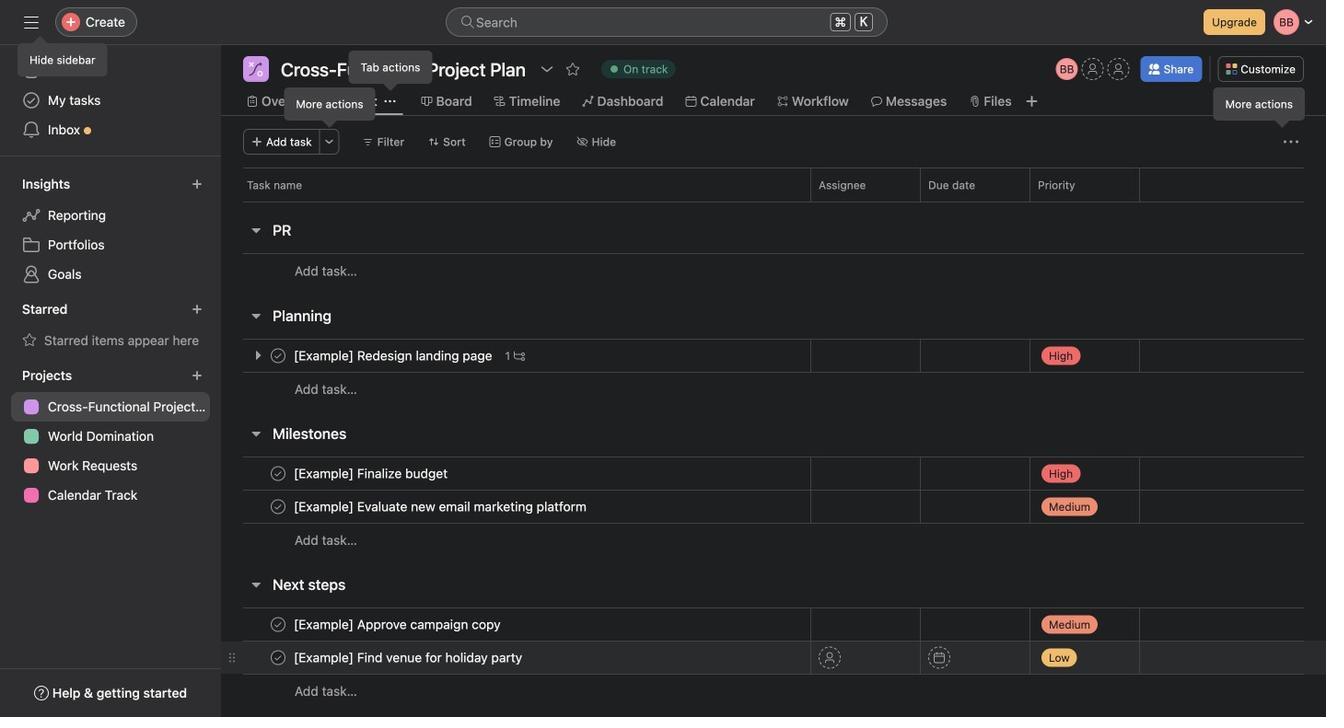 Task type: locate. For each thing, give the bounding box(es) containing it.
2 vertical spatial mark complete image
[[267, 614, 289, 636]]

collapse task list for this group image
[[249, 223, 263, 238], [249, 309, 263, 323], [249, 578, 263, 592]]

expand subtask list for the task [example] redesign landing page image
[[251, 348, 265, 363]]

starred element
[[0, 293, 221, 359]]

2 mark complete checkbox from the top
[[267, 496, 289, 518]]

tooltip up more actions image
[[1215, 88, 1304, 125]]

mark complete image for mark complete checkbox in [example] approve campaign copy cell
[[267, 614, 289, 636]]

header next steps tree grid
[[221, 608, 1326, 708]]

task name text field inside the [example] find venue for holiday party cell
[[290, 649, 528, 667]]

Search tasks, projects, and more text field
[[446, 7, 888, 37]]

1 mark complete image from the top
[[267, 496, 289, 518]]

projects element
[[0, 359, 221, 514]]

1 mark complete checkbox from the top
[[267, 345, 289, 367]]

1 vertical spatial mark complete image
[[267, 647, 289, 669]]

tooltip
[[18, 39, 106, 76], [350, 52, 432, 88], [285, 88, 375, 125], [1215, 88, 1304, 125]]

1 mark complete image from the top
[[267, 345, 289, 367]]

2 mark complete image from the top
[[267, 463, 289, 485]]

1 task name text field from the top
[[290, 465, 453, 483]]

0 vertical spatial mark complete image
[[267, 496, 289, 518]]

2 collapse task list for this group image from the top
[[249, 309, 263, 323]]

[example] redesign landing page cell
[[221, 339, 811, 373]]

Mark complete checkbox
[[267, 345, 289, 367], [267, 496, 289, 518]]

row
[[221, 168, 1326, 202], [243, 201, 1304, 203], [221, 253, 1326, 288], [221, 339, 1326, 373], [221, 372, 1326, 406], [221, 457, 1326, 491], [221, 490, 1326, 524], [221, 523, 1326, 557], [221, 608, 1326, 642], [221, 641, 1326, 675], [221, 674, 1326, 708]]

task name text field inside [example] evaluate new email marketing platform cell
[[290, 498, 592, 516]]

2 mark complete image from the top
[[267, 647, 289, 669]]

0 vertical spatial collapse task list for this group image
[[249, 223, 263, 238]]

show options image
[[540, 62, 555, 76]]

mark complete checkbox inside [example] finalize budget cell
[[267, 463, 289, 485]]

mark complete image inside [example] finalize budget cell
[[267, 463, 289, 485]]

Mark complete checkbox
[[267, 463, 289, 485], [267, 614, 289, 636], [267, 647, 289, 669]]

mark complete checkbox for collapse task list for this group image
[[267, 463, 289, 485]]

3 task name text field from the top
[[290, 616, 506, 634]]

collapse task list for this group image for header next steps tree grid
[[249, 578, 263, 592]]

None field
[[446, 7, 888, 37]]

1 vertical spatial mark complete checkbox
[[267, 496, 289, 518]]

0 vertical spatial mark complete image
[[267, 345, 289, 367]]

2 vertical spatial mark complete checkbox
[[267, 647, 289, 669]]

None text field
[[276, 56, 531, 82]]

3 mark complete image from the top
[[267, 614, 289, 636]]

mark complete checkbox inside [example] approve campaign copy cell
[[267, 614, 289, 636]]

header planning tree grid
[[221, 339, 1326, 406]]

1 vertical spatial mark complete image
[[267, 463, 289, 485]]

task name text field inside [example] finalize budget cell
[[290, 465, 453, 483]]

mark complete checkbox inside the [example] redesign landing page cell
[[267, 345, 289, 367]]

tooltip down hide sidebar icon
[[18, 39, 106, 76]]

2 mark complete checkbox from the top
[[267, 614, 289, 636]]

0 vertical spatial mark complete checkbox
[[267, 345, 289, 367]]

1 mark complete checkbox from the top
[[267, 463, 289, 485]]

header milestones tree grid
[[221, 457, 1326, 557]]

mark complete image inside [example] approve campaign copy cell
[[267, 614, 289, 636]]

Task name text field
[[290, 465, 453, 483], [290, 498, 592, 516], [290, 616, 506, 634], [290, 649, 528, 667]]

1 vertical spatial collapse task list for this group image
[[249, 309, 263, 323]]

tab actions image
[[385, 96, 396, 107]]

more actions image
[[1284, 134, 1299, 149]]

task name text field for mark complete checkbox in the [example] finalize budget cell
[[290, 465, 453, 483]]

1 vertical spatial mark complete checkbox
[[267, 614, 289, 636]]

2 vertical spatial collapse task list for this group image
[[249, 578, 263, 592]]

2 task name text field from the top
[[290, 498, 592, 516]]

mark complete image inside [example] evaluate new email marketing platform cell
[[267, 496, 289, 518]]

3 mark complete checkbox from the top
[[267, 647, 289, 669]]

collapse task list for this group image for header planning tree grid
[[249, 309, 263, 323]]

tooltip up more actions icon
[[285, 88, 375, 125]]

mark complete checkbox inside the [example] find venue for holiday party cell
[[267, 647, 289, 669]]

mark complete image
[[267, 496, 289, 518], [267, 647, 289, 669]]

task name text field for mark complete checkbox in [example] approve campaign copy cell
[[290, 616, 506, 634]]

[example] approve campaign copy cell
[[221, 608, 811, 642]]

mark complete image inside the [example] find venue for holiday party cell
[[267, 647, 289, 669]]

4 task name text field from the top
[[290, 649, 528, 667]]

3 collapse task list for this group image from the top
[[249, 578, 263, 592]]

0 vertical spatial mark complete checkbox
[[267, 463, 289, 485]]

task name text field inside [example] approve campaign copy cell
[[290, 616, 506, 634]]

insights element
[[0, 168, 221, 293]]

mark complete image
[[267, 345, 289, 367], [267, 463, 289, 485], [267, 614, 289, 636]]



Task type: describe. For each thing, give the bounding box(es) containing it.
collapse task list for this group image
[[249, 427, 263, 441]]

mark complete image for [example] evaluate new email marketing platform cell on the bottom
[[267, 496, 289, 518]]

Task name text field
[[290, 347, 498, 365]]

1 collapse task list for this group image from the top
[[249, 223, 263, 238]]

mark complete image for mark complete checkbox in the [example] finalize budget cell
[[267, 463, 289, 485]]

mark complete image for the [example] find venue for holiday party cell
[[267, 647, 289, 669]]

task name text field for mark complete option within the [example] evaluate new email marketing platform cell
[[290, 498, 592, 516]]

more actions image
[[324, 136, 335, 147]]

mark complete checkbox inside [example] evaluate new email marketing platform cell
[[267, 496, 289, 518]]

1 subtask image
[[514, 351, 525, 362]]

new insights image
[[192, 179, 203, 190]]

global element
[[0, 45, 221, 156]]

task name text field for mark complete checkbox within the the [example] find venue for holiday party cell
[[290, 649, 528, 667]]

mark complete image for mark complete option in the [example] redesign landing page cell
[[267, 345, 289, 367]]

line_and_symbols image
[[249, 62, 263, 76]]

[example] finalize budget cell
[[221, 457, 811, 491]]

[example] find venue for holiday party cell
[[221, 641, 811, 675]]

add to starred image
[[566, 62, 580, 76]]

[example] evaluate new email marketing platform cell
[[221, 490, 811, 524]]

manage project members image
[[1056, 58, 1078, 80]]

hide sidebar image
[[24, 15, 39, 29]]

tooltip up tab actions image at the left
[[350, 52, 432, 88]]

mark complete checkbox for header next steps tree grid collapse task list for this group icon
[[267, 614, 289, 636]]

new project or portfolio image
[[192, 370, 203, 381]]

add items to starred image
[[192, 304, 203, 315]]

add tab image
[[1025, 94, 1040, 109]]



Task type: vqa. For each thing, say whether or not it's contained in the screenshot.
list icon
no



